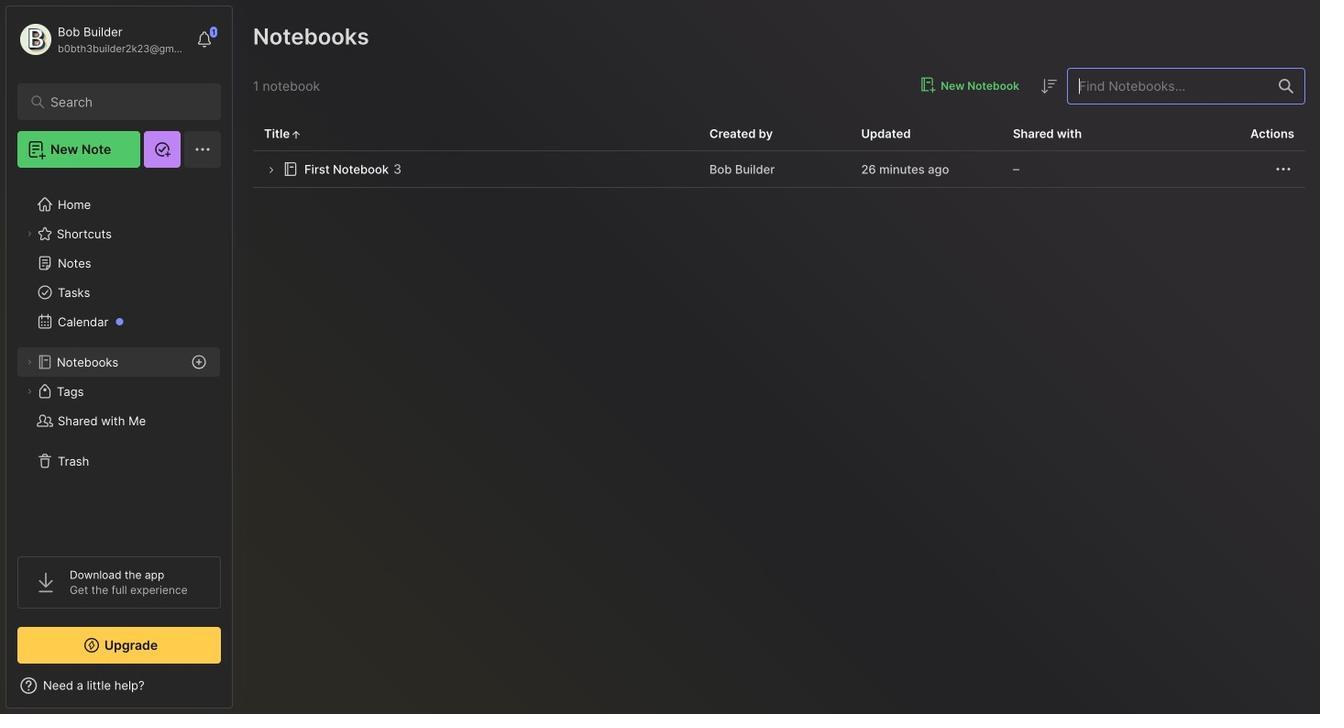 Task type: locate. For each thing, give the bounding box(es) containing it.
click to collapse image
[[232, 680, 245, 703]]

Search text field
[[50, 94, 197, 111]]

Find Notebooks… text field
[[1068, 71, 1268, 101]]

expand notebooks image
[[24, 357, 35, 368]]

expand tags image
[[24, 386, 35, 397]]

Sort field
[[1038, 75, 1060, 97]]

row
[[253, 151, 1306, 188]]

None search field
[[50, 91, 197, 113]]

sort options image
[[1038, 75, 1060, 97]]

more actions image
[[1273, 158, 1295, 180]]

More actions field
[[1273, 158, 1295, 180]]

tree
[[6, 179, 232, 540]]



Task type: describe. For each thing, give the bounding box(es) containing it.
main element
[[0, 0, 238, 714]]

tree inside main element
[[6, 179, 232, 540]]

Account field
[[17, 21, 187, 58]]

none search field inside main element
[[50, 91, 197, 113]]

WHAT'S NEW field
[[6, 671, 232, 701]]

arrow image
[[264, 163, 278, 177]]



Task type: vqa. For each thing, say whether or not it's contained in the screenshot.
group
no



